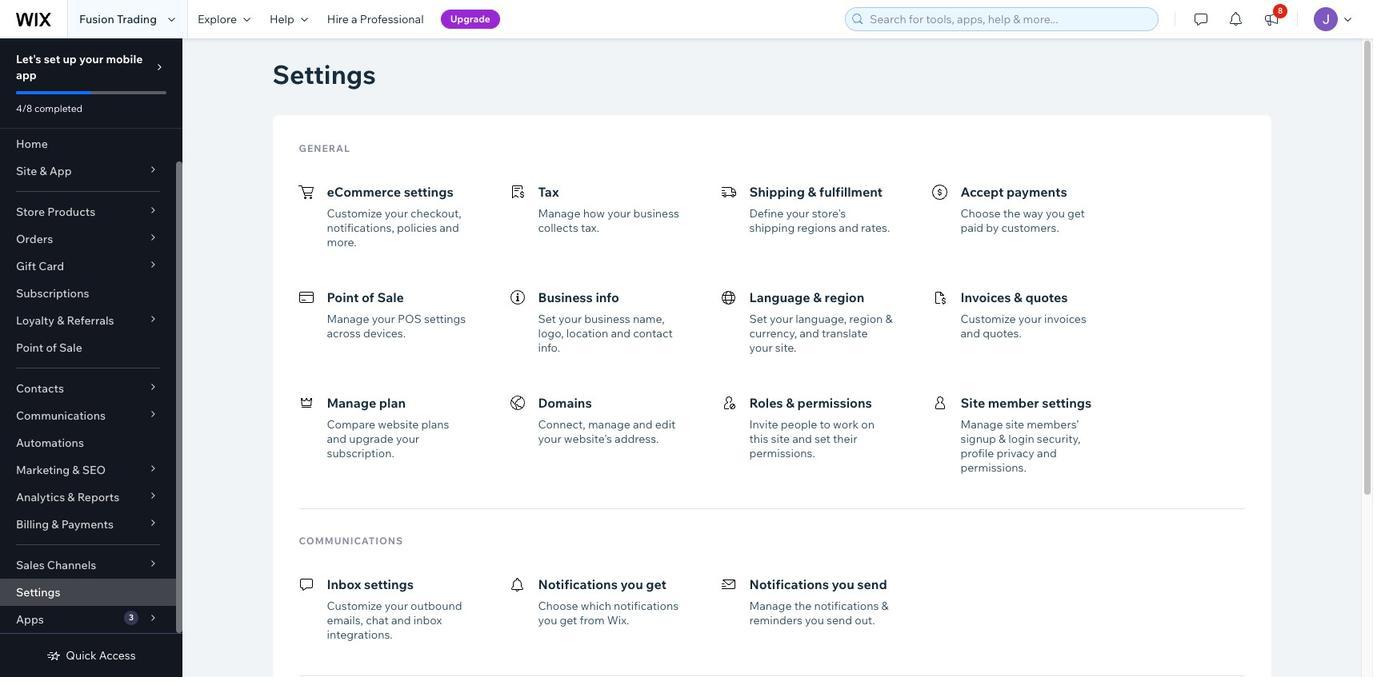 Task type: vqa. For each thing, say whether or not it's contained in the screenshot.
saved
no



Task type: describe. For each thing, give the bounding box(es) containing it.
business for manage
[[633, 206, 679, 221]]

contacts button
[[0, 375, 176, 402]]

roles & permissions invite people to work on this site and set their permissions.
[[749, 395, 874, 461]]

home
[[16, 137, 48, 151]]

orders button
[[0, 226, 176, 253]]

& for seo
[[72, 463, 80, 478]]

& for referrals
[[57, 314, 64, 328]]

gift card
[[16, 259, 64, 274]]

site for member
[[961, 395, 985, 411]]

settings inside "ecommerce settings customize your checkout, notifications, policies and more."
[[404, 184, 453, 200]]

of for point of sale manage your pos settings across devices.
[[362, 290, 374, 306]]

subscription.
[[327, 446, 394, 461]]

quick
[[66, 649, 97, 663]]

point of sale
[[16, 341, 82, 355]]

invoices & quotes customize your invoices and quotes.
[[961, 290, 1086, 341]]

upgrade
[[450, 13, 490, 25]]

& for permissions
[[786, 395, 794, 411]]

checkout,
[[411, 206, 461, 221]]

more.
[[327, 235, 357, 250]]

tax manage how your business collects tax.
[[538, 184, 679, 235]]

channels
[[47, 559, 96, 573]]

notifications,
[[327, 221, 394, 235]]

language
[[749, 290, 810, 306]]

the inside notifications you send manage the notifications & reminders you send out.
[[794, 599, 812, 614]]

& for app
[[40, 164, 47, 178]]

your down language
[[770, 312, 793, 326]]

the inside accept payments choose the way you get paid by customers.
[[1003, 206, 1020, 221]]

customize inside invoices & quotes customize your invoices and quotes.
[[961, 312, 1016, 326]]

chat
[[366, 614, 389, 628]]

translate
[[822, 326, 868, 341]]

members'
[[1027, 418, 1079, 432]]

& for quotes
[[1014, 290, 1022, 306]]

and inside invoices & quotes customize your invoices and quotes.
[[961, 326, 980, 341]]

notifications for send
[[814, 599, 879, 614]]

app
[[16, 68, 37, 82]]

to
[[820, 418, 831, 432]]

1 horizontal spatial communications
[[299, 535, 403, 547]]

business for info
[[584, 312, 630, 326]]

collects
[[538, 221, 578, 235]]

1 horizontal spatial settings
[[272, 58, 376, 90]]

language & region set your language, region & currency, and translate your site.
[[749, 290, 893, 355]]

sale for point of sale manage your pos settings across devices.
[[377, 290, 404, 306]]

name,
[[633, 312, 665, 326]]

policies
[[397, 221, 437, 235]]

orders
[[16, 232, 53, 246]]

general
[[299, 142, 350, 154]]

define
[[749, 206, 784, 221]]

shipping & fulfillment define your store's shipping regions and rates.
[[749, 184, 890, 235]]

site.
[[775, 341, 796, 355]]

access
[[99, 649, 136, 663]]

currency,
[[749, 326, 797, 341]]

shipping
[[749, 184, 805, 200]]

store
[[16, 205, 45, 219]]

domains
[[538, 395, 592, 411]]

connect,
[[538, 418, 585, 432]]

and inside "ecommerce settings customize your checkout, notifications, policies and more."
[[439, 221, 459, 235]]

your inside domains connect, manage and edit your website's address.
[[538, 432, 561, 446]]

referrals
[[67, 314, 114, 328]]

sidebar element
[[0, 38, 182, 678]]

manage
[[588, 418, 630, 432]]

1 vertical spatial get
[[646, 577, 667, 593]]

invoices
[[961, 290, 1011, 306]]

which
[[581, 599, 611, 614]]

compare
[[327, 418, 375, 432]]

and inside business info set your business name, logo, location and contact info.
[[611, 326, 631, 341]]

loyalty
[[16, 314, 54, 328]]

billing & payments button
[[0, 511, 176, 539]]

permissions
[[797, 395, 872, 411]]

notifications you send manage the notifications & reminders you send out.
[[749, 577, 889, 628]]

work
[[833, 418, 859, 432]]

set inside language & region set your language, region & currency, and translate your site.
[[749, 312, 767, 326]]

your inside inbox settings customize your outbound emails, chat and inbox integrations.
[[385, 599, 408, 614]]

store's
[[812, 206, 846, 221]]

your inside "ecommerce settings customize your checkout, notifications, policies and more."
[[385, 206, 408, 221]]

sales channels button
[[0, 552, 176, 579]]

marketing & seo
[[16, 463, 106, 478]]

contacts
[[16, 382, 64, 396]]

notifications for notifications you send
[[749, 577, 829, 593]]

by
[[986, 221, 999, 235]]

signup
[[961, 432, 996, 446]]

your inside let's set up your mobile app
[[79, 52, 103, 66]]

plans
[[421, 418, 449, 432]]

out.
[[855, 614, 875, 628]]

plan
[[379, 395, 406, 411]]

site member settings manage site members' signup & login security, profile privacy and permissions.
[[961, 395, 1092, 475]]

quick access button
[[47, 649, 136, 663]]

1 vertical spatial region
[[849, 312, 883, 326]]

4/8
[[16, 102, 32, 114]]

set inside let's set up your mobile app
[[44, 52, 60, 66]]

notifications for notifications you get
[[538, 577, 618, 593]]

paid
[[961, 221, 984, 235]]

Search for tools, apps, help & more... field
[[865, 8, 1153, 30]]

and inside 'manage plan compare website plans and upgrade your subscription.'
[[327, 432, 347, 446]]

settings link
[[0, 579, 176, 607]]

4/8 completed
[[16, 102, 83, 114]]

edit
[[655, 418, 676, 432]]

devices.
[[363, 326, 406, 341]]

and inside roles & permissions invite people to work on this site and set their permissions.
[[792, 432, 812, 446]]

point for point of sale manage your pos settings across devices.
[[327, 290, 359, 306]]

& for reports
[[67, 490, 75, 505]]

settings inside site member settings manage site members' signup & login security, profile privacy and permissions.
[[1042, 395, 1092, 411]]

invoices
[[1044, 312, 1086, 326]]

info.
[[538, 341, 560, 355]]

quick access
[[66, 649, 136, 663]]

3
[[129, 613, 134, 623]]

marketing
[[16, 463, 70, 478]]

inbox settings customize your outbound emails, chat and inbox integrations.
[[327, 577, 462, 643]]

and inside shipping & fulfillment define your store's shipping regions and rates.
[[839, 221, 859, 235]]

store products button
[[0, 198, 176, 226]]

home link
[[0, 130, 176, 158]]

communications-section element
[[287, 551, 1257, 657]]

permissions. for &
[[749, 446, 815, 461]]

your inside tax manage how your business collects tax.
[[607, 206, 631, 221]]

upgrade
[[349, 432, 394, 446]]

quotes
[[1025, 290, 1068, 306]]

seo
[[82, 463, 106, 478]]

billing
[[16, 518, 49, 532]]

let's set up your mobile app
[[16, 52, 143, 82]]

settings inside sidebar element
[[16, 586, 60, 600]]

& inside site member settings manage site members' signup & login security, profile privacy and permissions.
[[999, 432, 1006, 446]]

sale for point of sale
[[59, 341, 82, 355]]



Task type: locate. For each thing, give the bounding box(es) containing it.
of inside point of sale manage your pos settings across devices.
[[362, 290, 374, 306]]

0 vertical spatial business
[[633, 206, 679, 221]]

and right the login on the right of the page
[[1037, 446, 1057, 461]]

1 vertical spatial of
[[46, 341, 57, 355]]

analytics
[[16, 490, 65, 505]]

choose inside "notifications you get choose which notifications you get from wix."
[[538, 599, 578, 614]]

fusion
[[79, 12, 114, 26]]

site inside dropdown button
[[16, 164, 37, 178]]

you inside accept payments choose the way you get paid by customers.
[[1046, 206, 1065, 221]]

reports
[[77, 490, 119, 505]]

explore
[[198, 12, 237, 26]]

tax.
[[581, 221, 599, 235]]

manage for site member settings
[[961, 418, 1003, 432]]

permissions. inside roles & permissions invite people to work on this site and set their permissions.
[[749, 446, 815, 461]]

& left the login on the right of the page
[[999, 432, 1006, 446]]

settings up checkout,
[[404, 184, 453, 200]]

customize for notifications you get
[[327, 599, 382, 614]]

settings up members'
[[1042, 395, 1092, 411]]

communications up inbox
[[299, 535, 403, 547]]

manage inside site member settings manage site members' signup & login security, profile privacy and permissions.
[[961, 418, 1003, 432]]

and inside site member settings manage site members' signup & login security, profile privacy and permissions.
[[1037, 446, 1057, 461]]

card
[[39, 259, 64, 274]]

0 vertical spatial get
[[1067, 206, 1085, 221]]

0 horizontal spatial settings
[[16, 586, 60, 600]]

site & app
[[16, 164, 72, 178]]

& left seo
[[72, 463, 80, 478]]

sales
[[16, 559, 45, 573]]

your left site.
[[749, 341, 773, 355]]

settings inside point of sale manage your pos settings across devices.
[[424, 312, 466, 326]]

notifications up which
[[538, 577, 618, 593]]

help button
[[260, 0, 318, 38]]

your left 'pos'
[[372, 312, 395, 326]]

notifications inside "notifications you get choose which notifications you get from wix."
[[538, 577, 618, 593]]

site inside roles & permissions invite people to work on this site and set their permissions.
[[771, 432, 790, 446]]

& inside invoices & quotes customize your invoices and quotes.
[[1014, 290, 1022, 306]]

point
[[327, 290, 359, 306], [16, 341, 43, 355]]

and left edit
[[633, 418, 653, 432]]

notifications
[[614, 599, 679, 614], [814, 599, 879, 614]]

1 vertical spatial customize
[[961, 312, 1016, 326]]

your down ecommerce
[[385, 206, 408, 221]]

settings down hire
[[272, 58, 376, 90]]

site for &
[[16, 164, 37, 178]]

& for payments
[[51, 518, 59, 532]]

communications button
[[0, 402, 176, 430]]

of down loyalty & referrals
[[46, 341, 57, 355]]

of up devices. at the left of the page
[[362, 290, 374, 306]]

& up people
[[786, 395, 794, 411]]

point down loyalty
[[16, 341, 43, 355]]

8
[[1278, 6, 1283, 16]]

0 horizontal spatial notifications
[[538, 577, 618, 593]]

app
[[49, 164, 72, 178]]

gift card button
[[0, 253, 176, 280]]

permissions. for member
[[961, 461, 1027, 475]]

wix.
[[607, 614, 629, 628]]

1 horizontal spatial set
[[814, 432, 830, 446]]

site up signup
[[961, 395, 985, 411]]

choose down accept
[[961, 206, 1001, 221]]

up
[[63, 52, 77, 66]]

site inside site member settings manage site members' signup & login security, profile privacy and permissions.
[[961, 395, 985, 411]]

language,
[[796, 312, 847, 326]]

and inside inbox settings customize your outbound emails, chat and inbox integrations.
[[391, 614, 411, 628]]

business down info
[[584, 312, 630, 326]]

manage for notifications you send
[[749, 599, 792, 614]]

analytics & reports
[[16, 490, 119, 505]]

sales channels
[[16, 559, 96, 573]]

automations link
[[0, 430, 176, 457]]

0 vertical spatial settings
[[272, 58, 376, 90]]

hire a professional
[[327, 12, 424, 26]]

rates.
[[861, 221, 890, 235]]

settings right 'pos'
[[424, 312, 466, 326]]

1 horizontal spatial send
[[857, 577, 887, 593]]

notifications you get choose which notifications you get from wix.
[[538, 577, 679, 628]]

1 vertical spatial point
[[16, 341, 43, 355]]

0 horizontal spatial permissions.
[[749, 446, 815, 461]]

set down business
[[538, 312, 556, 326]]

2 horizontal spatial get
[[1067, 206, 1085, 221]]

1 vertical spatial the
[[794, 599, 812, 614]]

0 horizontal spatial site
[[16, 164, 37, 178]]

notifications right which
[[614, 599, 679, 614]]

pos
[[398, 312, 422, 326]]

set left up
[[44, 52, 60, 66]]

0 horizontal spatial of
[[46, 341, 57, 355]]

point inside point of sale manage your pos settings across devices.
[[327, 290, 359, 306]]

0 horizontal spatial site
[[771, 432, 790, 446]]

0 vertical spatial the
[[1003, 206, 1020, 221]]

sale down loyalty & referrals
[[59, 341, 82, 355]]

1 horizontal spatial get
[[646, 577, 667, 593]]

your inside 'manage plan compare website plans and upgrade your subscription.'
[[396, 432, 419, 446]]

& right loyalty
[[57, 314, 64, 328]]

1 horizontal spatial site
[[961, 395, 985, 411]]

1 horizontal spatial point
[[327, 290, 359, 306]]

inbox
[[413, 614, 442, 628]]

notifications for get
[[614, 599, 679, 614]]

mobile
[[106, 52, 143, 66]]

manage inside point of sale manage your pos settings across devices.
[[327, 312, 369, 326]]

login
[[1008, 432, 1034, 446]]

1 vertical spatial business
[[584, 312, 630, 326]]

1 horizontal spatial permissions.
[[961, 461, 1027, 475]]

your inside shipping & fulfillment define your store's shipping regions and rates.
[[786, 206, 809, 221]]

sale
[[377, 290, 404, 306], [59, 341, 82, 355]]

the left out.
[[794, 599, 812, 614]]

your left plans
[[396, 432, 419, 446]]

& for fulfillment
[[808, 184, 816, 200]]

2 vertical spatial customize
[[327, 599, 382, 614]]

1 horizontal spatial notifications
[[814, 599, 879, 614]]

0 vertical spatial region
[[825, 290, 864, 306]]

1 set from the left
[[538, 312, 556, 326]]

communications inside popup button
[[16, 409, 106, 423]]

notifications inside "notifications you get choose which notifications you get from wix."
[[614, 599, 679, 614]]

region right language,
[[849, 312, 883, 326]]

0 vertical spatial sale
[[377, 290, 404, 306]]

choose inside accept payments choose the way you get paid by customers.
[[961, 206, 1001, 221]]

set inside business info set your business name, logo, location and contact info.
[[538, 312, 556, 326]]

your inside point of sale manage your pos settings across devices.
[[372, 312, 395, 326]]

your inside business info set your business name, logo, location and contact info.
[[558, 312, 582, 326]]

site down home
[[16, 164, 37, 178]]

of inside sidebar element
[[46, 341, 57, 355]]

ecommerce settings customize your checkout, notifications, policies and more.
[[327, 184, 461, 250]]

analytics & reports button
[[0, 484, 176, 511]]

1 vertical spatial send
[[827, 614, 852, 628]]

& inside shipping & fulfillment define your store's shipping regions and rates.
[[808, 184, 816, 200]]

0 vertical spatial choose
[[961, 206, 1001, 221]]

2 set from the left
[[749, 312, 767, 326]]

profile
[[961, 446, 994, 461]]

0 horizontal spatial get
[[560, 614, 577, 628]]

8 button
[[1254, 0, 1289, 38]]

set inside roles & permissions invite people to work on this site and set their permissions.
[[814, 432, 830, 446]]

point for point of sale
[[16, 341, 43, 355]]

upgrade button
[[441, 10, 500, 29]]

loyalty & referrals
[[16, 314, 114, 328]]

sale inside point of sale manage your pos settings across devices.
[[377, 290, 404, 306]]

manage inside notifications you send manage the notifications & reminders you send out.
[[749, 599, 792, 614]]

your left inbox
[[385, 599, 408, 614]]

settings
[[272, 58, 376, 90], [16, 586, 60, 600]]

send up out.
[[857, 577, 887, 593]]

store products
[[16, 205, 95, 219]]

and right site.
[[800, 326, 819, 341]]

point up 'across'
[[327, 290, 359, 306]]

get inside accept payments choose the way you get paid by customers.
[[1067, 206, 1085, 221]]

customize down invoices
[[961, 312, 1016, 326]]

customize down inbox
[[327, 599, 382, 614]]

settings inside inbox settings customize your outbound emails, chat and inbox integrations.
[[364, 577, 414, 593]]

0 horizontal spatial notifications
[[614, 599, 679, 614]]

1 vertical spatial settings
[[16, 586, 60, 600]]

notifications right the reminders
[[814, 599, 879, 614]]

address.
[[615, 432, 659, 446]]

region up language,
[[825, 290, 864, 306]]

0 vertical spatial communications
[[16, 409, 106, 423]]

and inside domains connect, manage and edit your website's address.
[[633, 418, 653, 432]]

1 horizontal spatial choose
[[961, 206, 1001, 221]]

of for point of sale
[[46, 341, 57, 355]]

across
[[327, 326, 361, 341]]

manage inside 'manage plan compare website plans and upgrade your subscription.'
[[327, 395, 376, 411]]

your down quotes
[[1018, 312, 1042, 326]]

0 horizontal spatial communications
[[16, 409, 106, 423]]

ecommerce
[[327, 184, 401, 200]]

notifications inside notifications you send manage the notifications & reminders you send out.
[[749, 577, 829, 593]]

sale inside sidebar element
[[59, 341, 82, 355]]

their
[[833, 432, 857, 446]]

your inside invoices & quotes customize your invoices and quotes.
[[1018, 312, 1042, 326]]

quotes.
[[983, 326, 1022, 341]]

1 vertical spatial choose
[[538, 599, 578, 614]]

site
[[1005, 418, 1024, 432], [771, 432, 790, 446]]

1 horizontal spatial site
[[1005, 418, 1024, 432]]

let's
[[16, 52, 41, 66]]

completed
[[34, 102, 83, 114]]

outbound
[[411, 599, 462, 614]]

point inside point of sale link
[[16, 341, 43, 355]]

manage for point of sale
[[327, 312, 369, 326]]

permissions. down people
[[749, 446, 815, 461]]

loyalty & referrals button
[[0, 307, 176, 334]]

notifications inside notifications you send manage the notifications & reminders you send out.
[[814, 599, 879, 614]]

you
[[1046, 206, 1065, 221], [621, 577, 643, 593], [832, 577, 854, 593], [538, 614, 557, 628], [805, 614, 824, 628]]

1 notifications from the left
[[538, 577, 618, 593]]

1 notifications from the left
[[614, 599, 679, 614]]

a
[[351, 12, 357, 26]]

& inside notifications you send manage the notifications & reminders you send out.
[[881, 599, 889, 614]]

customize for tax
[[327, 206, 382, 221]]

1 vertical spatial set
[[814, 432, 830, 446]]

and right chat
[[391, 614, 411, 628]]

1 horizontal spatial sale
[[377, 290, 404, 306]]

& inside popup button
[[67, 490, 75, 505]]

trading
[[117, 12, 157, 26]]

and inside language & region set your language, region & currency, and translate your site.
[[800, 326, 819, 341]]

1 vertical spatial communications
[[299, 535, 403, 547]]

0 horizontal spatial the
[[794, 599, 812, 614]]

customize down ecommerce
[[327, 206, 382, 221]]

region
[[825, 290, 864, 306], [849, 312, 883, 326]]

info
[[596, 290, 619, 306]]

& up language,
[[813, 290, 822, 306]]

set
[[44, 52, 60, 66], [814, 432, 830, 446]]

your
[[79, 52, 103, 66], [385, 206, 408, 221], [607, 206, 631, 221], [786, 206, 809, 221], [372, 312, 395, 326], [558, 312, 582, 326], [770, 312, 793, 326], [1018, 312, 1042, 326], [749, 341, 773, 355], [396, 432, 419, 446], [538, 432, 561, 446], [385, 599, 408, 614]]

marketing & seo button
[[0, 457, 176, 484]]

business inside tax manage how your business collects tax.
[[633, 206, 679, 221]]

1 vertical spatial sale
[[59, 341, 82, 355]]

0 horizontal spatial choose
[[538, 599, 578, 614]]

site & app button
[[0, 158, 176, 185]]

billing & payments
[[16, 518, 114, 532]]

1 horizontal spatial notifications
[[749, 577, 829, 593]]

1 vertical spatial site
[[961, 395, 985, 411]]

choose
[[961, 206, 1001, 221], [538, 599, 578, 614]]

set down language
[[749, 312, 767, 326]]

& right "billing"
[[51, 518, 59, 532]]

fusion trading
[[79, 12, 157, 26]]

permissions. inside site member settings manage site members' signup & login security, profile privacy and permissions.
[[961, 461, 1027, 475]]

0 horizontal spatial send
[[827, 614, 852, 628]]

0 vertical spatial site
[[16, 164, 37, 178]]

way
[[1023, 206, 1043, 221]]

& left app
[[40, 164, 47, 178]]

0 horizontal spatial point
[[16, 341, 43, 355]]

& right translate in the right of the page
[[885, 312, 893, 326]]

site inside site member settings manage site members' signup & login security, profile privacy and permissions.
[[1005, 418, 1024, 432]]

& inside roles & permissions invite people to work on this site and set their permissions.
[[786, 395, 794, 411]]

your down shipping
[[786, 206, 809, 221]]

0 horizontal spatial sale
[[59, 341, 82, 355]]

settings down sales at the bottom of page
[[16, 586, 60, 600]]

2 notifications from the left
[[814, 599, 879, 614]]

0 vertical spatial point
[[327, 290, 359, 306]]

permissions. down signup
[[961, 461, 1027, 475]]

site down 'member'
[[1005, 418, 1024, 432]]

0 vertical spatial of
[[362, 290, 374, 306]]

1 horizontal spatial the
[[1003, 206, 1020, 221]]

your right how
[[607, 206, 631, 221]]

and right policies
[[439, 221, 459, 235]]

0 horizontal spatial set
[[44, 52, 60, 66]]

& left reports
[[67, 490, 75, 505]]

0 horizontal spatial set
[[538, 312, 556, 326]]

and left 'to'
[[792, 432, 812, 446]]

settings up chat
[[364, 577, 414, 593]]

privacy
[[997, 446, 1035, 461]]

1 horizontal spatial business
[[633, 206, 679, 221]]

0 vertical spatial set
[[44, 52, 60, 66]]

apps
[[16, 613, 44, 627]]

contact
[[633, 326, 673, 341]]

inbox
[[327, 577, 361, 593]]

and left upgrade
[[327, 432, 347, 446]]

communications up automations
[[16, 409, 106, 423]]

business inside business info set your business name, logo, location and contact info.
[[584, 312, 630, 326]]

your right up
[[79, 52, 103, 66]]

sale up 'pos'
[[377, 290, 404, 306]]

customize inside inbox settings customize your outbound emails, chat and inbox integrations.
[[327, 599, 382, 614]]

the left way
[[1003, 206, 1020, 221]]

your left website's
[[538, 432, 561, 446]]

communications
[[16, 409, 106, 423], [299, 535, 403, 547]]

your down business
[[558, 312, 582, 326]]

0 vertical spatial customize
[[327, 206, 382, 221]]

domains connect, manage and edit your website's address.
[[538, 395, 676, 446]]

accept payments choose the way you get paid by customers.
[[961, 184, 1085, 235]]

accept
[[961, 184, 1004, 200]]

& left quotes
[[1014, 290, 1022, 306]]

and left rates.
[[839, 221, 859, 235]]

site right this
[[771, 432, 790, 446]]

choose left "from"
[[538, 599, 578, 614]]

& right out.
[[881, 599, 889, 614]]

2 vertical spatial get
[[560, 614, 577, 628]]

security,
[[1037, 432, 1080, 446]]

general-section element
[[287, 158, 1257, 490]]

1 horizontal spatial set
[[749, 312, 767, 326]]

website's
[[564, 432, 612, 446]]

& up store's
[[808, 184, 816, 200]]

& for region
[[813, 290, 822, 306]]

customize inside "ecommerce settings customize your checkout, notifications, policies and more."
[[327, 206, 382, 221]]

this
[[749, 432, 768, 446]]

and left name,
[[611, 326, 631, 341]]

manage inside tax manage how your business collects tax.
[[538, 206, 580, 221]]

send left out.
[[827, 614, 852, 628]]

and
[[439, 221, 459, 235], [839, 221, 859, 235], [611, 326, 631, 341], [800, 326, 819, 341], [961, 326, 980, 341], [633, 418, 653, 432], [327, 432, 347, 446], [792, 432, 812, 446], [1037, 446, 1057, 461], [391, 614, 411, 628]]

2 notifications from the left
[[749, 577, 829, 593]]

notifications up the reminders
[[749, 577, 829, 593]]

1 horizontal spatial of
[[362, 290, 374, 306]]

get
[[1067, 206, 1085, 221], [646, 577, 667, 593], [560, 614, 577, 628]]

0 horizontal spatial business
[[584, 312, 630, 326]]

and left quotes.
[[961, 326, 980, 341]]

0 vertical spatial send
[[857, 577, 887, 593]]

business right how
[[633, 206, 679, 221]]

set left their
[[814, 432, 830, 446]]



